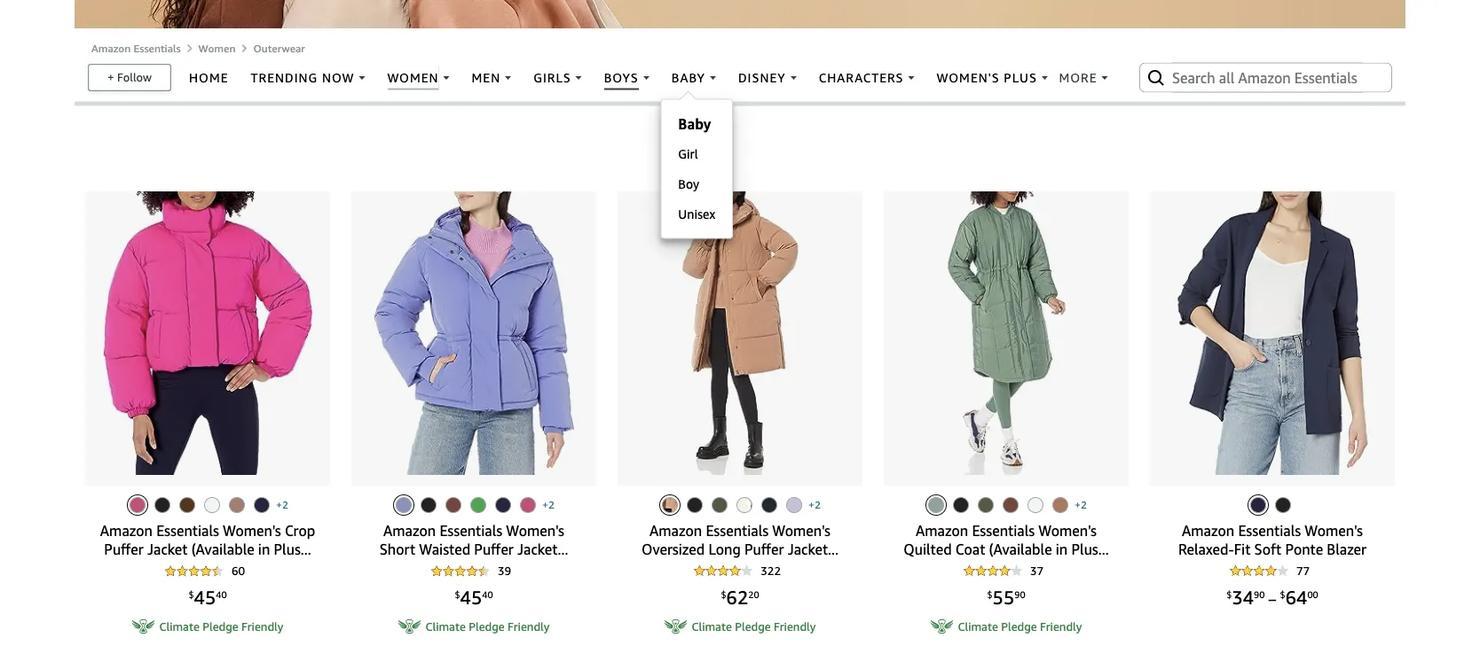 Task type: locate. For each thing, give the bounding box(es) containing it.
2 navy image from the left
[[495, 498, 511, 514]]

friendly down 322
[[774, 620, 816, 634]]

pledge down 39
[[469, 620, 505, 634]]

friendly
[[241, 620, 283, 634], [508, 620, 550, 634], [774, 620, 816, 634], [1040, 620, 1082, 634]]

1 climate from the left
[[159, 620, 200, 634]]

0 horizontal spatial deep brown image
[[179, 498, 195, 514]]

0 horizontal spatial $ 45 40
[[189, 587, 227, 609]]

$
[[189, 589, 194, 601], [455, 589, 460, 601], [721, 589, 726, 601], [987, 589, 993, 601], [1227, 589, 1232, 601], [1280, 589, 1286, 601]]

60
[[232, 564, 245, 578]]

1 horizontal spatial 90
[[1254, 589, 1265, 601]]

1 45 from the left
[[194, 587, 216, 609]]

amazon essentials women's quilted coat (available in plus size) image
[[947, 191, 1065, 475]]

light brown image
[[662, 498, 678, 514], [1052, 498, 1068, 514]]

eggshell white image
[[736, 498, 752, 514]]

pledge down $ 62 20
[[735, 620, 771, 634]]

black image left dark olive icon
[[687, 498, 703, 514]]

$ inside $ 55 90
[[987, 589, 993, 601]]

1 eggshell white image from the left
[[204, 498, 220, 514]]

climate pledge friendly down $ 55 90
[[958, 620, 1082, 634]]

3 $ from the left
[[721, 589, 726, 601]]

1 $ from the left
[[189, 589, 194, 601]]

deep brown image
[[445, 498, 461, 514]]

77
[[1296, 564, 1310, 578]]

deep brown image right dark olive image
[[1003, 498, 1019, 514]]

1 horizontal spatial black image
[[953, 498, 969, 514]]

0 horizontal spatial black image
[[154, 498, 170, 514]]

2 $ 45 40 from the left
[[455, 587, 493, 609]]

friendly down the 37
[[1040, 620, 1082, 634]]

+2 for 37
[[1075, 499, 1087, 512]]

+ follow button
[[89, 65, 170, 90]]

1 horizontal spatial $ 45 40
[[455, 587, 493, 609]]

4 friendly from the left
[[1040, 620, 1082, 634]]

2 climate from the left
[[426, 620, 466, 634]]

+
[[107, 71, 114, 84]]

1 black image from the left
[[421, 498, 437, 514]]

2 horizontal spatial black image
[[1275, 498, 1291, 514]]

1 climate pledge friendly from the left
[[159, 620, 283, 634]]

2 horizontal spatial navy image
[[761, 498, 777, 514]]

1 +2 from the left
[[276, 499, 288, 512]]

2 black image from the left
[[953, 498, 969, 514]]

90 inside $ 34 90 – $ 64 00
[[1254, 589, 1265, 601]]

climate pledge friendly down 60 in the bottom left of the page
[[159, 620, 283, 634]]

purple blue image
[[396, 498, 412, 514]]

2 $ from the left
[[455, 589, 460, 601]]

4 $ from the left
[[987, 589, 993, 601]]

1 90 from the left
[[1014, 589, 1025, 601]]

climate pledge friendly
[[159, 620, 283, 634], [426, 620, 550, 634], [692, 620, 816, 634], [958, 620, 1082, 634]]

women link
[[198, 42, 236, 55]]

2 +2 link from the left
[[542, 498, 555, 514]]

$ 45 40 for 60
[[189, 587, 227, 609]]

1 pledge from the left
[[203, 620, 238, 634]]

eggshell white image right dark olive image
[[1028, 498, 1043, 514]]

climate
[[159, 620, 200, 634], [426, 620, 466, 634], [692, 620, 732, 634], [958, 620, 998, 634]]

2 eggshell white image from the left
[[1028, 498, 1043, 514]]

black image right navy icon at the bottom right of page
[[1275, 498, 1291, 514]]

pledge for 60
[[203, 620, 238, 634]]

black image
[[421, 498, 437, 514], [953, 498, 969, 514]]

1 horizontal spatial navy image
[[495, 498, 511, 514]]

black image
[[154, 498, 170, 514], [687, 498, 703, 514], [1275, 498, 1291, 514]]

2 pledge from the left
[[469, 620, 505, 634]]

friendly for 322
[[774, 620, 816, 634]]

pledge
[[203, 620, 238, 634], [469, 620, 505, 634], [735, 620, 771, 634], [1001, 620, 1037, 634]]

1 horizontal spatial eggshell white image
[[1028, 498, 1043, 514]]

0 horizontal spatial navy image
[[254, 498, 270, 514]]

3 pledge from the left
[[735, 620, 771, 634]]

1 horizontal spatial deep brown image
[[1003, 498, 1019, 514]]

0 horizontal spatial black image
[[421, 498, 437, 514]]

light brown image left dark olive icon
[[662, 498, 678, 514]]

navy image for 45
[[495, 498, 511, 514]]

3 +2 link from the left
[[808, 498, 821, 514]]

90 for 34
[[1254, 589, 1265, 601]]

1 horizontal spatial black image
[[687, 498, 703, 514]]

$ 45 40
[[189, 587, 227, 609], [455, 587, 493, 609]]

1 friendly from the left
[[241, 620, 283, 634]]

90
[[1014, 589, 1025, 601], [1254, 589, 1265, 601]]

20
[[748, 589, 759, 601]]

amazon essentials women's crop puffer jacket (available in plus size) image
[[103, 191, 312, 475]]

friendly down 39
[[508, 620, 550, 634]]

2 40 from the left
[[482, 589, 493, 601]]

$ 62 20
[[721, 587, 759, 609]]

39
[[498, 564, 511, 578]]

navy image
[[254, 498, 270, 514], [495, 498, 511, 514], [761, 498, 777, 514]]

black image right neon pink image in the left of the page
[[154, 498, 170, 514]]

+2
[[276, 499, 288, 512], [542, 499, 555, 512], [808, 499, 821, 512], [1075, 499, 1087, 512]]

+2 for 322
[[808, 499, 821, 512]]

pledge for 37
[[1001, 620, 1037, 634]]

90 inside $ 55 90
[[1014, 589, 1025, 601]]

+2 link
[[276, 498, 288, 514], [542, 498, 555, 514], [808, 498, 821, 514], [1075, 498, 1087, 514]]

pledge down $ 55 90
[[1001, 620, 1037, 634]]

4 +2 link from the left
[[1075, 498, 1087, 514]]

2 black image from the left
[[687, 498, 703, 514]]

$ 55 90
[[987, 587, 1025, 609]]

0 horizontal spatial 90
[[1014, 589, 1025, 601]]

0 horizontal spatial eggshell white image
[[204, 498, 220, 514]]

4 pledge from the left
[[1001, 620, 1037, 634]]

1 horizontal spatial 40
[[482, 589, 493, 601]]

$ for 322
[[721, 589, 726, 601]]

pledge for 322
[[735, 620, 771, 634]]

outerwear
[[253, 42, 305, 55]]

0 horizontal spatial 45
[[194, 587, 216, 609]]

friendly for 37
[[1040, 620, 1082, 634]]

1 horizontal spatial light brown image
[[1052, 498, 1068, 514]]

navy image right 'green' icon
[[495, 498, 511, 514]]

3 climate from the left
[[692, 620, 732, 634]]

55
[[993, 587, 1014, 609]]

amazon
[[91, 42, 131, 55]]

1 40 from the left
[[216, 589, 227, 601]]

pledge for 39
[[469, 620, 505, 634]]

2 +2 from the left
[[542, 499, 555, 512]]

$ for 39
[[455, 589, 460, 601]]

2 friendly from the left
[[508, 620, 550, 634]]

+2 link for 60
[[276, 498, 288, 514]]

climate pledge friendly down 20
[[692, 620, 816, 634]]

amazon essentials women's relaxed-fit soft ponte blazer image
[[1177, 191, 1368, 475]]

$ inside $ 62 20
[[721, 589, 726, 601]]

2 climate pledge friendly from the left
[[426, 620, 550, 634]]

green image
[[470, 498, 486, 514]]

34
[[1232, 587, 1254, 609]]

eggshell white image
[[204, 498, 220, 514], [1028, 498, 1043, 514]]

4 climate pledge friendly from the left
[[958, 620, 1082, 634]]

black image for 45
[[421, 498, 437, 514]]

deep brown image
[[179, 498, 195, 514], [1003, 498, 1019, 514]]

1 black image from the left
[[154, 498, 170, 514]]

navy image right light brown icon
[[254, 498, 270, 514]]

climate pledge friendly down 39
[[426, 620, 550, 634]]

0 horizontal spatial light brown image
[[662, 498, 678, 514]]

pledge down 60 in the bottom left of the page
[[203, 620, 238, 634]]

3 friendly from the left
[[774, 620, 816, 634]]

amazon essentials link
[[91, 42, 181, 55]]

45
[[194, 587, 216, 609], [460, 587, 482, 609]]

black image for 62
[[687, 498, 703, 514]]

black image left dark olive image
[[953, 498, 969, 514]]

3 navy image from the left
[[761, 498, 777, 514]]

37
[[1030, 564, 1044, 578]]

2 90 from the left
[[1254, 589, 1265, 601]]

navy image left purple image
[[761, 498, 777, 514]]

3 +2 from the left
[[808, 499, 821, 512]]

2 light brown image from the left
[[1052, 498, 1068, 514]]

00
[[1307, 589, 1318, 601]]

eggshell white image left light brown icon
[[204, 498, 220, 514]]

1 +2 link from the left
[[276, 498, 288, 514]]

+2 link for 39
[[542, 498, 555, 514]]

follow
[[117, 71, 152, 84]]

2 45 from the left
[[460, 587, 482, 609]]

4 climate from the left
[[958, 620, 998, 634]]

4 +2 from the left
[[1075, 499, 1087, 512]]

322
[[761, 564, 781, 578]]

$ 45 40 for 39
[[455, 587, 493, 609]]

deep brown image right neon pink image in the left of the page
[[179, 498, 195, 514]]

1 horizontal spatial 45
[[460, 587, 482, 609]]

black image left deep brown icon
[[421, 498, 437, 514]]

light brown image right dark olive image
[[1052, 498, 1068, 514]]

3 climate pledge friendly from the left
[[692, 620, 816, 634]]

dark olive image
[[978, 498, 994, 514]]

friendly down 60 in the bottom left of the page
[[241, 620, 283, 634]]

40
[[216, 589, 227, 601], [482, 589, 493, 601]]

0 horizontal spatial 40
[[216, 589, 227, 601]]

amazon essentials women's short waisted puffer jacket (available in plus size) image
[[374, 191, 574, 475]]

64
[[1286, 587, 1307, 609]]

45 for 60
[[194, 587, 216, 609]]

1 $ 45 40 from the left
[[189, 587, 227, 609]]

1 light brown image from the left
[[662, 498, 678, 514]]



Task type: vqa. For each thing, say whether or not it's contained in the screenshot.
chair,
no



Task type: describe. For each thing, give the bounding box(es) containing it.
purple image
[[786, 498, 802, 514]]

amazon essentials
[[91, 42, 181, 55]]

dark olive image
[[712, 498, 728, 514]]

5 $ from the left
[[1227, 589, 1232, 601]]

45 for 39
[[460, 587, 482, 609]]

black image for 55
[[953, 498, 969, 514]]

2 deep brown image from the left
[[1003, 498, 1019, 514]]

women
[[198, 42, 236, 55]]

$ for 37
[[987, 589, 993, 601]]

essentials
[[134, 42, 181, 55]]

climate for 60
[[159, 620, 200, 634]]

3 black image from the left
[[1275, 498, 1291, 514]]

+2 for 60
[[276, 499, 288, 512]]

$ 34 90 – $ 64 00
[[1227, 587, 1318, 609]]

+2 for 39
[[542, 499, 555, 512]]

1 deep brown image from the left
[[179, 498, 195, 514]]

+ follow
[[107, 71, 152, 84]]

friendly for 60
[[241, 620, 283, 634]]

6 $ from the left
[[1280, 589, 1286, 601]]

navy image
[[1250, 498, 1266, 514]]

neon pink image
[[130, 498, 145, 514]]

62
[[726, 587, 748, 609]]

–
[[1269, 590, 1276, 608]]

climate pledge friendly for 39
[[426, 620, 550, 634]]

Search all Amazon Essentials search field
[[1172, 63, 1363, 93]]

navy image for 62
[[761, 498, 777, 514]]

40 for 39
[[482, 589, 493, 601]]

climate for 37
[[958, 620, 998, 634]]

outerwear link
[[253, 42, 305, 55]]

sage green image
[[928, 498, 944, 514]]

40 for 60
[[216, 589, 227, 601]]

light brown image
[[229, 498, 245, 514]]

neon pink image
[[520, 498, 536, 514]]

search image
[[1146, 67, 1167, 88]]

black image for 45
[[154, 498, 170, 514]]

90 for 55
[[1014, 589, 1025, 601]]

climate pledge friendly for 322
[[692, 620, 816, 634]]

+2 link for 322
[[808, 498, 821, 514]]

$ for 60
[[189, 589, 194, 601]]

friendly for 39
[[508, 620, 550, 634]]

climate pledge friendly for 37
[[958, 620, 1082, 634]]

climate for 39
[[426, 620, 466, 634]]

amazon essentials women's oversized long puffer jacket (available in plus size) image
[[682, 191, 798, 475]]

+2 link for 37
[[1075, 498, 1087, 514]]

1 navy image from the left
[[254, 498, 270, 514]]

climate pledge friendly for 60
[[159, 620, 283, 634]]

climate for 322
[[692, 620, 732, 634]]



